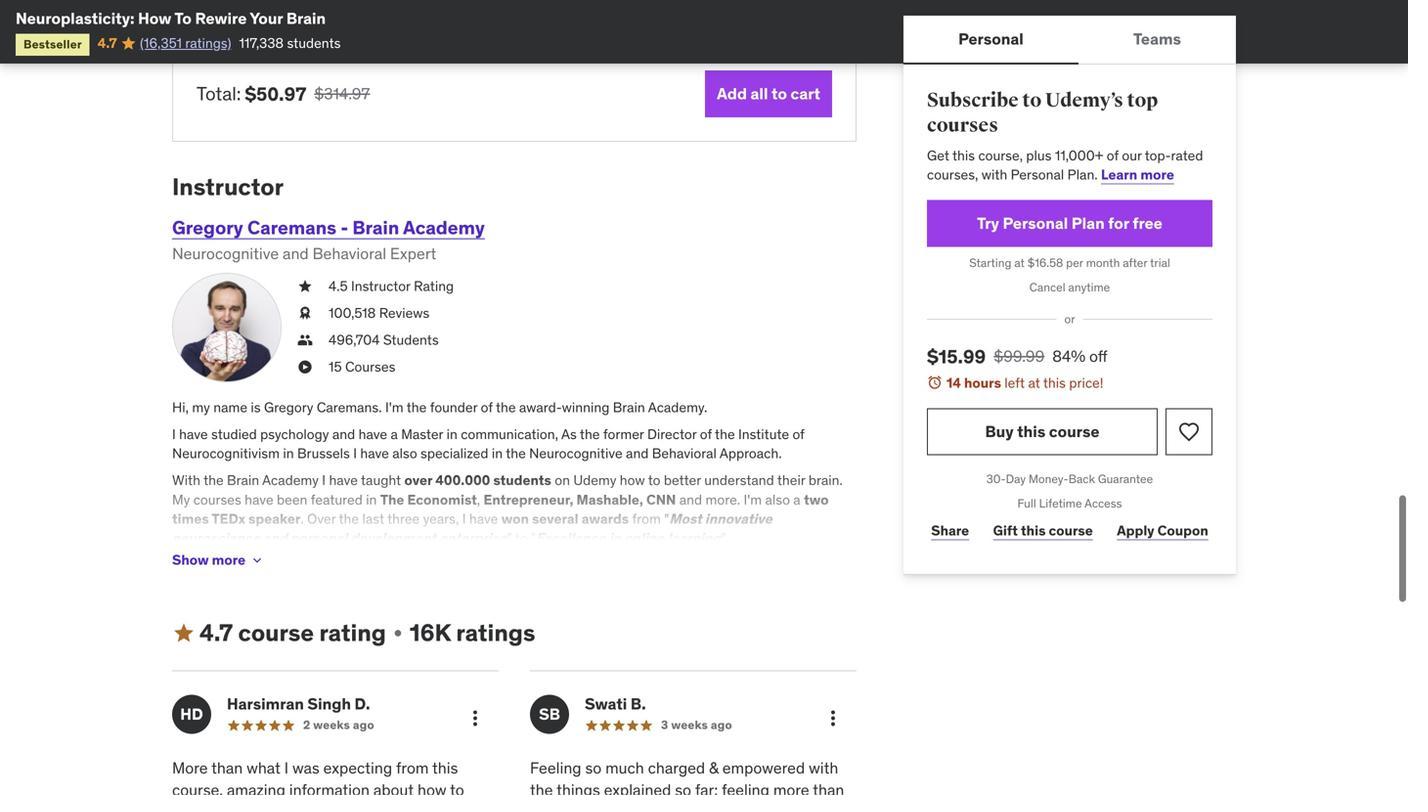 Task type: vqa. For each thing, say whether or not it's contained in the screenshot.
it
no



Task type: locate. For each thing, give the bounding box(es) containing it.
1 horizontal spatial more
[[774, 780, 810, 795]]

more.
[[706, 491, 741, 508]]

swati
[[585, 694, 627, 714]]

to
[[772, 83, 787, 104], [1023, 89, 1042, 112], [648, 472, 661, 489], [515, 529, 528, 547]]

what
[[247, 758, 281, 778]]

i up enterprise
[[462, 510, 466, 528]]

0 vertical spatial more
[[1141, 166, 1175, 183]]

0 vertical spatial behavioral
[[313, 244, 386, 264]]

2 weeks from the left
[[671, 718, 708, 733]]

0 horizontal spatial at
[[1015, 255, 1025, 270]]

have up taught
[[360, 445, 389, 462]]

in down communication,
[[492, 445, 503, 462]]

neuroscience
[[172, 529, 260, 547]]

have down my
[[179, 426, 208, 443]]

in down psychology
[[283, 445, 294, 462]]

xsmall image for 100,518 reviews
[[297, 304, 313, 323]]

course for gift this course
[[1049, 522, 1093, 540]]

0 vertical spatial at
[[1015, 255, 1025, 270]]

of right institute
[[793, 426, 805, 443]]

1 horizontal spatial at
[[1029, 374, 1041, 392]]

courses inside subscribe to udemy's top courses
[[927, 114, 999, 138]]

and up most
[[680, 491, 702, 508]]

i left was
[[284, 758, 289, 778]]

brussels
[[297, 445, 350, 462]]

1 vertical spatial academy
[[262, 472, 319, 489]]

1 vertical spatial xsmall image
[[297, 331, 313, 350]]

more down top-
[[1141, 166, 1175, 183]]

coupon
[[1158, 522, 1209, 540]]

over
[[307, 510, 336, 528]]

also inside hi, my name is gregory caremans. i'm the founder of the award-winning brain academy. i have studied psychology and have a master in communication, as the former director of the institute of neurocognitivism in brussels i have also specialized in the neurocognitive and behavioral approach.
[[392, 445, 417, 462]]

0 vertical spatial personal
[[959, 29, 1024, 49]]

this right buy
[[1018, 421, 1046, 442]]

weeks down the singh on the bottom left of the page
[[313, 718, 350, 733]]

your
[[250, 8, 283, 28]]

0 vertical spatial with
[[982, 166, 1008, 183]]

so up the things
[[585, 758, 602, 778]]

instructor up 100,518 reviews
[[351, 277, 411, 295]]

free
[[1133, 213, 1163, 233]]

i inside more than what i was expecting from this course, amazing information about how t
[[284, 758, 289, 778]]

1 horizontal spatial academy
[[403, 216, 485, 239]]

behavioral down the -
[[313, 244, 386, 264]]

496,704 students
[[329, 331, 439, 349]]

plus
[[1027, 147, 1052, 164]]

also
[[392, 445, 417, 462], [765, 491, 790, 508]]

gift
[[994, 522, 1018, 540]]

with down 'additional actions for review by swati b.' icon
[[809, 758, 839, 778]]

0 horizontal spatial more
[[212, 551, 246, 569]]

have up featured
[[329, 472, 358, 489]]

0 horizontal spatial gregory
[[172, 216, 243, 239]]

to inside on udemy how to better understand their brain. my courses have been featured in
[[648, 472, 661, 489]]

personal down plus
[[1011, 166, 1065, 183]]

1 vertical spatial more
[[212, 551, 246, 569]]

this up courses, at the right
[[953, 147, 975, 164]]

from
[[632, 510, 661, 528], [396, 758, 429, 778]]

0 horizontal spatial a
[[391, 426, 398, 443]]

0 horizontal spatial also
[[392, 445, 417, 462]]

0 horizontal spatial neurocognitive
[[172, 244, 279, 264]]

courses up tedx
[[193, 491, 241, 508]]

1 horizontal spatial course,
[[979, 147, 1023, 164]]

course
[[1049, 421, 1100, 442], [1049, 522, 1093, 540], [238, 618, 314, 647]]

1 horizontal spatial ago
[[711, 718, 733, 733]]

how
[[620, 472, 645, 489], [418, 780, 447, 795]]

1 horizontal spatial with
[[982, 166, 1008, 183]]

1 vertical spatial course
[[1049, 522, 1093, 540]]

0 horizontal spatial how
[[418, 780, 447, 795]]

brain inside gregory caremans - brain academy neurocognitive and behavioral expert
[[353, 216, 399, 239]]

academy up been
[[262, 472, 319, 489]]

left
[[1005, 374, 1025, 392]]

xsmall image left 16k
[[390, 625, 406, 641]]

1 horizontal spatial neurocognitive
[[529, 445, 623, 462]]

our
[[1122, 147, 1142, 164]]

xsmall image for 496,704 students
[[297, 331, 313, 350]]

0 vertical spatial so
[[585, 758, 602, 778]]

1 vertical spatial from
[[396, 758, 429, 778]]

academy
[[403, 216, 485, 239], [262, 472, 319, 489]]

xsmall image
[[297, 304, 313, 323], [297, 358, 313, 377], [250, 553, 265, 568]]

0 horizontal spatial 4.7
[[98, 34, 117, 52]]

month
[[1086, 255, 1120, 270]]

students
[[383, 331, 439, 349]]

1 ago from the left
[[353, 718, 374, 733]]

xsmall image for 4.5 instructor rating
[[297, 277, 313, 296]]

brain up 117,338 students
[[287, 8, 326, 28]]

master
[[401, 426, 443, 443]]

price!
[[1070, 374, 1104, 392]]

2 horizontal spatial more
[[1141, 166, 1175, 183]]

15
[[329, 358, 342, 376]]

behavioral
[[313, 244, 386, 264], [652, 445, 717, 462]]

more down neuroscience
[[212, 551, 246, 569]]

$314.97
[[314, 84, 370, 104]]

1 horizontal spatial how
[[620, 472, 645, 489]]

0 vertical spatial course
[[1049, 421, 1100, 442]]

0 vertical spatial gregory
[[172, 216, 243, 239]]

subscribe
[[927, 89, 1019, 112]]

1 vertical spatial 4.7
[[200, 618, 233, 647]]

2 vertical spatial course
[[238, 618, 314, 647]]

top-
[[1145, 147, 1171, 164]]

1 horizontal spatial weeks
[[671, 718, 708, 733]]

at inside starting at $16.58 per month after trial cancel anytime
[[1015, 255, 1025, 270]]

0 horizontal spatial so
[[585, 758, 602, 778]]

0 vertical spatial neurocognitive
[[172, 244, 279, 264]]

i up featured
[[322, 472, 326, 489]]

this inside more than what i was expecting from this course, amazing information about how t
[[432, 758, 458, 778]]

several
[[532, 510, 579, 528]]

courses down "subscribe"
[[927, 114, 999, 138]]

to down won
[[515, 529, 528, 547]]

course inside button
[[1049, 421, 1100, 442]]

this for gift
[[1021, 522, 1046, 540]]

buy
[[986, 421, 1014, 442]]

how inside on udemy how to better understand their brain. my courses have been featured in
[[620, 472, 645, 489]]

tab list containing personal
[[904, 16, 1236, 65]]

1 vertical spatial a
[[794, 491, 801, 508]]

also down the 'their'
[[765, 491, 790, 508]]

of right founder
[[481, 399, 493, 416]]

0 vertical spatial course,
[[979, 147, 1023, 164]]

1 vertical spatial xsmall image
[[297, 358, 313, 377]]

1 horizontal spatial instructor
[[351, 277, 411, 295]]

1 horizontal spatial students
[[493, 472, 552, 489]]

feeling
[[722, 780, 770, 795]]

xsmall image left 15 at the left top
[[297, 358, 313, 377]]

1 weeks from the left
[[313, 718, 350, 733]]

1 vertical spatial gregory
[[264, 399, 313, 416]]

0 vertical spatial courses
[[927, 114, 999, 138]]

academy up expert
[[403, 216, 485, 239]]

0 horizontal spatial from
[[396, 758, 429, 778]]

the up the master
[[407, 399, 427, 416]]

xsmall image
[[297, 277, 313, 296], [297, 331, 313, 350], [390, 625, 406, 641]]

more inside button
[[212, 551, 246, 569]]

alarm image
[[927, 375, 943, 390]]

neurocognitive down caremans
[[172, 244, 279, 264]]

xsmall image left 4.5
[[297, 277, 313, 296]]

1 vertical spatial instructor
[[351, 277, 411, 295]]

this inside button
[[1018, 421, 1046, 442]]

with right courses, at the right
[[982, 166, 1008, 183]]

and down caremans
[[283, 244, 309, 264]]

show more
[[172, 551, 246, 569]]

swati b.
[[585, 694, 646, 714]]

plan
[[1072, 213, 1105, 233]]

0 vertical spatial also
[[392, 445, 417, 462]]

times
[[172, 510, 209, 528]]

gregory inside gregory caremans - brain academy neurocognitive and behavioral expert
[[172, 216, 243, 239]]

and down speaker
[[263, 529, 288, 547]]

4.7 down neuroplasticity:
[[98, 34, 117, 52]]

show more button
[[172, 541, 265, 580]]

to right all
[[772, 83, 787, 104]]

0 horizontal spatial instructor
[[172, 172, 284, 201]]

0 vertical spatial how
[[620, 472, 645, 489]]

per
[[1066, 255, 1084, 270]]

0 horizontal spatial behavioral
[[313, 244, 386, 264]]

0 vertical spatial from
[[632, 510, 661, 528]]

in down awards
[[609, 529, 621, 547]]

brain right the -
[[353, 216, 399, 239]]

reviews
[[379, 304, 430, 322]]

apply coupon button
[[1113, 512, 1213, 551]]

more down empowered
[[774, 780, 810, 795]]

hours
[[964, 374, 1002, 392]]

have up speaker
[[245, 491, 274, 508]]

1 vertical spatial also
[[765, 491, 790, 508]]

more for show more
[[212, 551, 246, 569]]

the economist , entrepreneur, mashable, cnn and more. i'm also a
[[380, 491, 804, 508]]

of right director
[[700, 426, 712, 443]]

2 horizontal spatial "
[[664, 510, 669, 528]]

1 horizontal spatial courses
[[927, 114, 999, 138]]

1 horizontal spatial so
[[675, 780, 692, 795]]

neurocognitive inside hi, my name is gregory caremans. i'm the founder of the award-winning brain academy. i have studied psychology and have a master in communication, as the former director of the institute of neurocognitivism in brussels i have also specialized in the neurocognitive and behavioral approach.
[[529, 445, 623, 462]]

course, inside get this course, plus 11,000+ of our top-rated courses, with personal plan.
[[979, 147, 1023, 164]]

how right about at bottom left
[[418, 780, 447, 795]]

this right expecting
[[432, 758, 458, 778]]

. over the last three years, i have won several awards from "
[[301, 510, 669, 528]]

behavioral down director
[[652, 445, 717, 462]]

try
[[977, 213, 1000, 233]]

0 vertical spatial xsmall image
[[297, 277, 313, 296]]

course up harsimran
[[238, 618, 314, 647]]

personal inside get this course, plus 11,000+ of our top-rated courses, with personal plan.
[[1011, 166, 1065, 183]]

weeks for b.
[[671, 718, 708, 733]]

1 horizontal spatial gregory
[[264, 399, 313, 416]]

xsmall image down speaker
[[250, 553, 265, 568]]

from up about at bottom left
[[396, 758, 429, 778]]

1 horizontal spatial behavioral
[[652, 445, 717, 462]]

0 horizontal spatial course,
[[172, 780, 223, 795]]

specialized
[[421, 445, 489, 462]]

singh
[[308, 694, 351, 714]]

additional actions for review by swati b. image
[[822, 707, 845, 730]]

1 vertical spatial course,
[[172, 780, 223, 795]]

at left $16.58
[[1015, 255, 1025, 270]]

" down several
[[531, 529, 536, 547]]

years,
[[423, 510, 459, 528]]

brain down the neurocognitivism
[[227, 472, 259, 489]]

off
[[1090, 346, 1108, 366]]

tab list
[[904, 16, 1236, 65]]

to up cnn at the bottom of the page
[[648, 472, 661, 489]]

4.7 right medium image
[[200, 618, 233, 647]]

course up back
[[1049, 421, 1100, 442]]

a left 'two'
[[794, 491, 801, 508]]

students up entrepreneur,
[[493, 472, 552, 489]]

personal up $16.58
[[1003, 213, 1068, 233]]

from inside more than what i was expecting from this course, amazing information about how t
[[396, 758, 429, 778]]

in up last
[[366, 491, 377, 508]]

16k
[[410, 618, 451, 647]]

0 horizontal spatial weeks
[[313, 718, 350, 733]]

" down cnn at the bottom of the page
[[664, 510, 669, 528]]

0 horizontal spatial with
[[809, 758, 839, 778]]

gregory left caremans
[[172, 216, 243, 239]]

xsmall image for 15 courses
[[297, 358, 313, 377]]

$99.99
[[994, 346, 1045, 366]]

4.5
[[329, 277, 348, 295]]

students right 117,338
[[287, 34, 341, 52]]

get this course, plus 11,000+ of our top-rated courses, with personal plan.
[[927, 147, 1204, 183]]

xsmall image left 496,704
[[297, 331, 313, 350]]

how up mashable, at bottom left
[[620, 472, 645, 489]]

than
[[211, 758, 243, 778]]

ago up &
[[711, 718, 733, 733]]

2 vertical spatial personal
[[1003, 213, 1068, 233]]

how inside more than what i was expecting from this course, amazing information about how t
[[418, 780, 447, 795]]

3
[[661, 718, 669, 733]]

1 vertical spatial courses
[[193, 491, 241, 508]]

anytime
[[1069, 280, 1111, 295]]

brain up "former"
[[613, 399, 645, 416]]

sb
[[539, 704, 560, 724]]

1 vertical spatial personal
[[1011, 166, 1065, 183]]

and
[[283, 244, 309, 264], [332, 426, 355, 443], [626, 445, 649, 462], [680, 491, 702, 508], [263, 529, 288, 547]]

neurocognitive down as
[[529, 445, 623, 462]]

this inside get this course, plus 11,000+ of our top-rated courses, with personal plan.
[[953, 147, 975, 164]]

2 vertical spatial xsmall image
[[390, 625, 406, 641]]

weeks
[[313, 718, 350, 733], [671, 718, 708, 733]]

2 vertical spatial xsmall image
[[250, 553, 265, 568]]

so down 'charged'
[[675, 780, 692, 795]]

1 horizontal spatial from
[[632, 510, 661, 528]]

share
[[931, 522, 970, 540]]

from up online
[[632, 510, 661, 528]]

1 vertical spatial how
[[418, 780, 447, 795]]

also down the master
[[392, 445, 417, 462]]

15 courses
[[329, 358, 396, 376]]

my
[[172, 491, 190, 508]]

0 vertical spatial 4.7
[[98, 34, 117, 52]]

approach.
[[720, 445, 782, 462]]

course, down more
[[172, 780, 223, 795]]

was
[[292, 758, 320, 778]]

course,
[[979, 147, 1023, 164], [172, 780, 223, 795]]

0 vertical spatial xsmall image
[[297, 304, 313, 323]]

1 vertical spatial neurocognitive
[[529, 445, 623, 462]]

1 vertical spatial at
[[1029, 374, 1041, 392]]

1 vertical spatial with
[[809, 758, 839, 778]]

three
[[387, 510, 420, 528]]

0 horizontal spatial courses
[[193, 491, 241, 508]]

0 horizontal spatial academy
[[262, 472, 319, 489]]

2 vertical spatial more
[[774, 780, 810, 795]]

0 horizontal spatial ago
[[353, 718, 374, 733]]

0 vertical spatial academy
[[403, 216, 485, 239]]

at right left
[[1029, 374, 1041, 392]]

xsmall image left the 100,518
[[297, 304, 313, 323]]

" down won
[[507, 529, 512, 547]]

0 vertical spatial students
[[287, 34, 341, 52]]

have inside on udemy how to better understand their brain. my courses have been featured in
[[245, 491, 274, 508]]

1 vertical spatial behavioral
[[652, 445, 717, 462]]

2 ago from the left
[[711, 718, 733, 733]]

ratings)
[[185, 34, 231, 52]]

to left udemy's
[[1023, 89, 1042, 112]]

a left the master
[[391, 426, 398, 443]]

award-
[[519, 399, 562, 416]]

at
[[1015, 255, 1025, 270], [1029, 374, 1041, 392]]

ago down d. at the left
[[353, 718, 374, 733]]

the down feeling on the bottom of the page
[[530, 780, 553, 795]]

i'm
[[744, 491, 762, 508]]

of left our at the right top of page
[[1107, 147, 1119, 164]]

1 horizontal spatial "
[[531, 529, 536, 547]]

weeks right 3
[[671, 718, 708, 733]]

expecting
[[323, 758, 392, 778]]

3 weeks ago
[[661, 718, 733, 733]]

the right as
[[580, 426, 600, 443]]

0 vertical spatial a
[[391, 426, 398, 443]]

this right gift
[[1021, 522, 1046, 540]]

the down communication,
[[506, 445, 526, 462]]

academy.
[[648, 399, 708, 416]]

course down 'lifetime'
[[1049, 522, 1093, 540]]

0 horizontal spatial students
[[287, 34, 341, 52]]

rewire
[[195, 8, 247, 28]]

,
[[477, 491, 480, 508]]

brain inside hi, my name is gregory caremans. i'm the founder of the award-winning brain academy. i have studied psychology and have a master in communication, as the former director of the institute of neurocognitivism in brussels i have also specialized in the neurocognitive and behavioral approach.
[[613, 399, 645, 416]]

gregory up psychology
[[264, 399, 313, 416]]

to inside "button"
[[772, 83, 787, 104]]

personal up "subscribe"
[[959, 29, 1024, 49]]

wishlist image
[[1178, 420, 1201, 444]]

course, left plus
[[979, 147, 1023, 164]]

instructor up caremans
[[172, 172, 284, 201]]

-
[[341, 216, 348, 239]]

ago for expecting
[[353, 718, 374, 733]]

1 horizontal spatial 4.7
[[200, 618, 233, 647]]

hd
[[180, 704, 203, 724]]

courses
[[927, 114, 999, 138], [193, 491, 241, 508]]

0 vertical spatial instructor
[[172, 172, 284, 201]]

subscribe to udemy's top courses
[[927, 89, 1158, 138]]



Task type: describe. For each thing, give the bounding box(es) containing it.
the up communication,
[[496, 399, 516, 416]]

in up specialized
[[447, 426, 458, 443]]

gregory inside hi, my name is gregory caremans. i'm the founder of the award-winning brain academy. i have studied psychology and have a master in communication, as the former director of the institute of neurocognitivism in brussels i have also specialized in the neurocognitive and behavioral approach.
[[264, 399, 313, 416]]

(16,351
[[140, 34, 182, 52]]

0 horizontal spatial "
[[507, 529, 512, 547]]

additional actions for review by harsimran singh d. image
[[464, 707, 487, 730]]

1 vertical spatial so
[[675, 780, 692, 795]]

about
[[374, 780, 414, 795]]

teams button
[[1079, 16, 1236, 63]]

gregory caremans - brain academy link
[[172, 216, 485, 239]]

personal inside button
[[959, 29, 1024, 49]]

guarantee
[[1098, 471, 1153, 487]]

development
[[350, 529, 436, 547]]

4.5 instructor rating
[[329, 277, 454, 295]]

udemy's
[[1046, 89, 1124, 112]]

as
[[561, 426, 577, 443]]

learn more link
[[1101, 166, 1175, 183]]

plan.
[[1068, 166, 1098, 183]]

with inside get this course, plus 11,000+ of our top-rated courses, with personal plan.
[[982, 166, 1008, 183]]

rating
[[319, 618, 386, 647]]

the up approach.
[[715, 426, 735, 443]]

the inside feeling so much charged & empowered with the things explained so far; feeling more tha
[[530, 780, 553, 795]]

medium image
[[172, 621, 196, 645]]

add all to cart button
[[705, 70, 832, 117]]

harsimran
[[227, 694, 304, 714]]

a inside hi, my name is gregory caremans. i'm the founder of the award-winning brain academy. i have studied psychology and have a master in communication, as the former director of the institute of neurocognitivism in brussels i have also specialized in the neurocognitive and behavioral approach.
[[391, 426, 398, 443]]

have down ,
[[469, 510, 498, 528]]

far;
[[695, 780, 718, 795]]

institute
[[739, 426, 789, 443]]

30-day money-back guarantee full lifetime access
[[987, 471, 1153, 511]]

more inside feeling so much charged & empowered with the things explained so far; feeling more tha
[[774, 780, 810, 795]]

with inside feeling so much charged & empowered with the things explained so far; feeling more tha
[[809, 758, 839, 778]]

this down 84%
[[1044, 374, 1066, 392]]

buy this course button
[[927, 408, 1158, 455]]

enterprise
[[439, 529, 507, 547]]

of inside get this course, plus 11,000+ of our top-rated courses, with personal plan.
[[1107, 147, 1119, 164]]

&
[[709, 758, 719, 778]]

hi, my name is gregory caremans. i'm the founder of the award-winning brain academy. i have studied psychology and have a master in communication, as the former director of the institute of neurocognitivism in brussels i have also specialized in the neurocognitive and behavioral approach.
[[172, 399, 805, 462]]

cnn
[[647, 491, 676, 508]]

the
[[380, 491, 404, 508]]

learn more
[[1101, 166, 1175, 183]]

to inside subscribe to udemy's top courses
[[1023, 89, 1042, 112]]

weeks for singh
[[313, 718, 350, 733]]

learning
[[668, 529, 721, 547]]

economist
[[407, 491, 477, 508]]

get
[[927, 147, 950, 164]]

4.7 for 4.7
[[98, 34, 117, 52]]

courses inside on udemy how to better understand their brain. my courses have been featured in
[[193, 491, 241, 508]]

gregory caremans - brain academy image
[[172, 273, 282, 382]]

this for get
[[953, 147, 975, 164]]

top
[[1127, 89, 1158, 112]]

course, inside more than what i was expecting from this course, amazing information about how t
[[172, 780, 223, 795]]

udemy
[[574, 472, 617, 489]]

117,338
[[239, 34, 284, 52]]

the right with
[[204, 472, 224, 489]]

personal
[[291, 529, 347, 547]]

course for buy this course
[[1049, 421, 1100, 442]]

have down caremans. i'm
[[359, 426, 387, 443]]

things
[[557, 780, 600, 795]]

feeling
[[530, 758, 582, 778]]

and inside gregory caremans - brain academy neurocognitive and behavioral expert
[[283, 244, 309, 264]]

11,000+
[[1055, 147, 1104, 164]]

i down hi,
[[172, 426, 176, 443]]

cart
[[791, 83, 821, 104]]

caremans. i'm
[[317, 399, 404, 416]]

harsimran singh d.
[[227, 694, 370, 714]]

featured
[[311, 491, 363, 508]]

30-
[[987, 471, 1006, 487]]

more for learn more
[[1141, 166, 1175, 183]]

the down featured
[[339, 510, 359, 528]]

and inside most innovative neuroscience and personal development enterprise
[[263, 529, 288, 547]]

try personal plan for free
[[977, 213, 1163, 233]]

bestseller
[[23, 37, 82, 52]]

explained
[[604, 780, 671, 795]]

feeling so much charged & empowered with the things explained so far; feeling more tha
[[530, 758, 856, 795]]

won
[[502, 510, 529, 528]]

studied
[[211, 426, 257, 443]]

cancel
[[1030, 280, 1066, 295]]

charged
[[648, 758, 705, 778]]

taught
[[361, 472, 401, 489]]

been
[[277, 491, 308, 508]]

neurocognitive inside gregory caremans - brain academy neurocognitive and behavioral expert
[[172, 244, 279, 264]]

over
[[405, 472, 433, 489]]

1 horizontal spatial also
[[765, 491, 790, 508]]

$16.58
[[1028, 255, 1064, 270]]

400.000
[[436, 472, 490, 489]]

$15.99
[[927, 345, 986, 368]]

much
[[606, 758, 644, 778]]

total:
[[197, 82, 241, 105]]

behavioral inside hi, my name is gregory caremans. i'm the founder of the award-winning brain academy. i have studied psychology and have a master in communication, as the former director of the institute of neurocognitivism in brussels i have also specialized in the neurocognitive and behavioral approach.
[[652, 445, 717, 462]]

in inside on udemy how to better understand their brain. my courses have been featured in
[[366, 491, 377, 508]]

mashable,
[[577, 491, 644, 508]]

".
[[721, 529, 728, 547]]

speaker
[[248, 510, 301, 528]]

information
[[289, 780, 370, 795]]

apply
[[1117, 522, 1155, 540]]

access
[[1085, 496, 1122, 511]]

former
[[603, 426, 644, 443]]

learn
[[1101, 166, 1138, 183]]

xsmall image inside show more button
[[250, 553, 265, 568]]

academy inside gregory caremans - brain academy neurocognitive and behavioral expert
[[403, 216, 485, 239]]

understand
[[705, 472, 774, 489]]

4.7 for 4.7 course rating
[[200, 618, 233, 647]]

$50.97
[[245, 82, 307, 106]]

better
[[664, 472, 701, 489]]

this for buy
[[1018, 421, 1046, 442]]

their
[[778, 472, 806, 489]]

and down "former"
[[626, 445, 649, 462]]

to
[[174, 8, 192, 28]]

total: $50.97 $314.97
[[197, 82, 370, 106]]

1 vertical spatial students
[[493, 472, 552, 489]]

and up brussels
[[332, 426, 355, 443]]

behavioral inside gregory caremans - brain academy neurocognitive and behavioral expert
[[313, 244, 386, 264]]

hi,
[[172, 399, 189, 416]]

is
[[251, 399, 261, 416]]

ago for empowered
[[711, 718, 733, 733]]

1 horizontal spatial a
[[794, 491, 801, 508]]

i up "with the brain academy i have taught over 400.000 students"
[[353, 445, 357, 462]]

496,704
[[329, 331, 380, 349]]

most innovative neuroscience and personal development enterprise
[[172, 510, 772, 547]]

communication,
[[461, 426, 558, 443]]

trial
[[1150, 255, 1171, 270]]



